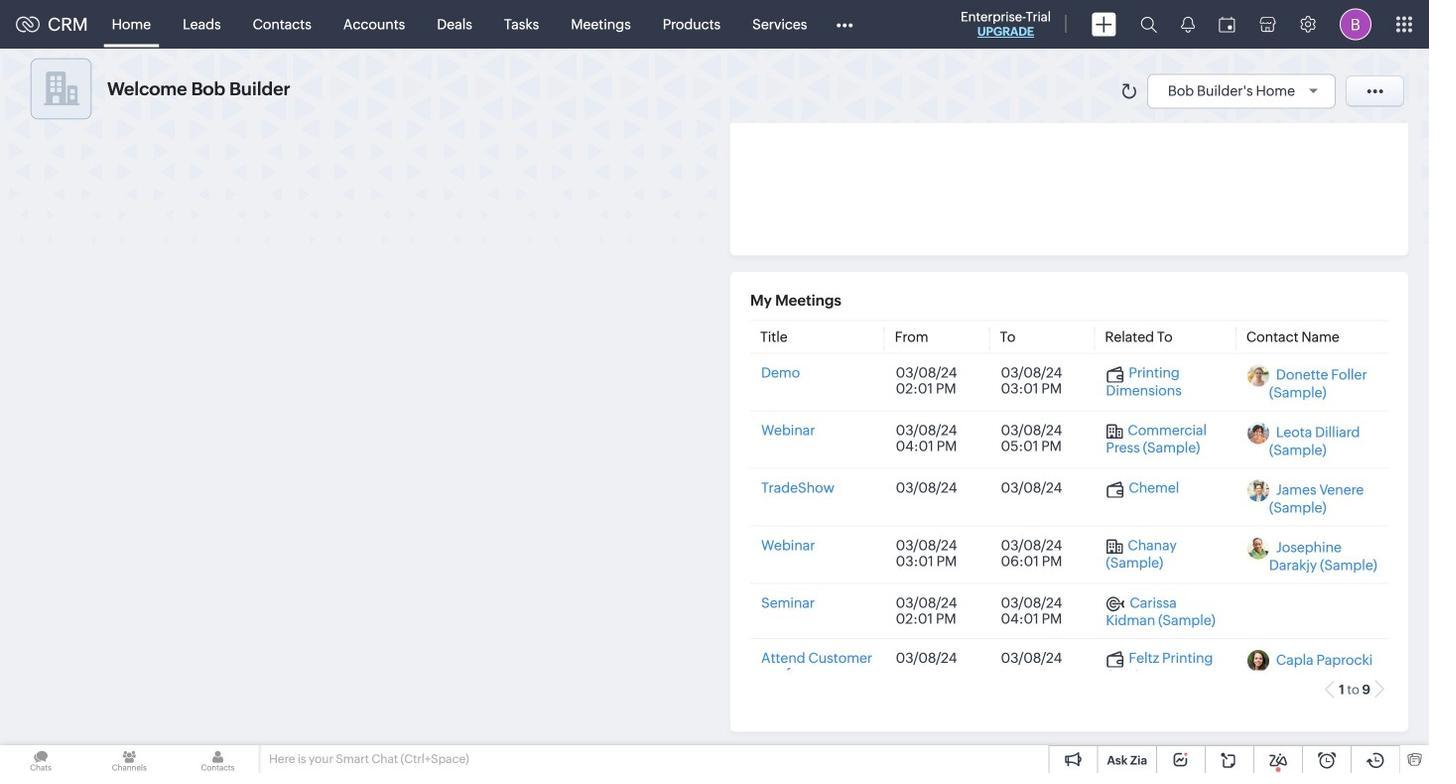 Task type: describe. For each thing, give the bounding box(es) containing it.
logo image
[[16, 16, 40, 32]]

search element
[[1129, 0, 1169, 49]]

create menu image
[[1092, 12, 1117, 36]]

Other Modules field
[[823, 8, 866, 40]]

calendar image
[[1219, 16, 1236, 32]]

profile element
[[1328, 0, 1384, 48]]

profile image
[[1340, 8, 1372, 40]]



Task type: locate. For each thing, give the bounding box(es) containing it.
signals element
[[1169, 0, 1207, 49]]

contacts image
[[177, 746, 259, 773]]

search image
[[1141, 16, 1158, 33]]

channels image
[[89, 746, 170, 773]]

signals image
[[1181, 16, 1195, 33]]

create menu element
[[1080, 0, 1129, 48]]

chats image
[[0, 746, 82, 773]]



Task type: vqa. For each thing, say whether or not it's contained in the screenshot.
logo
yes



